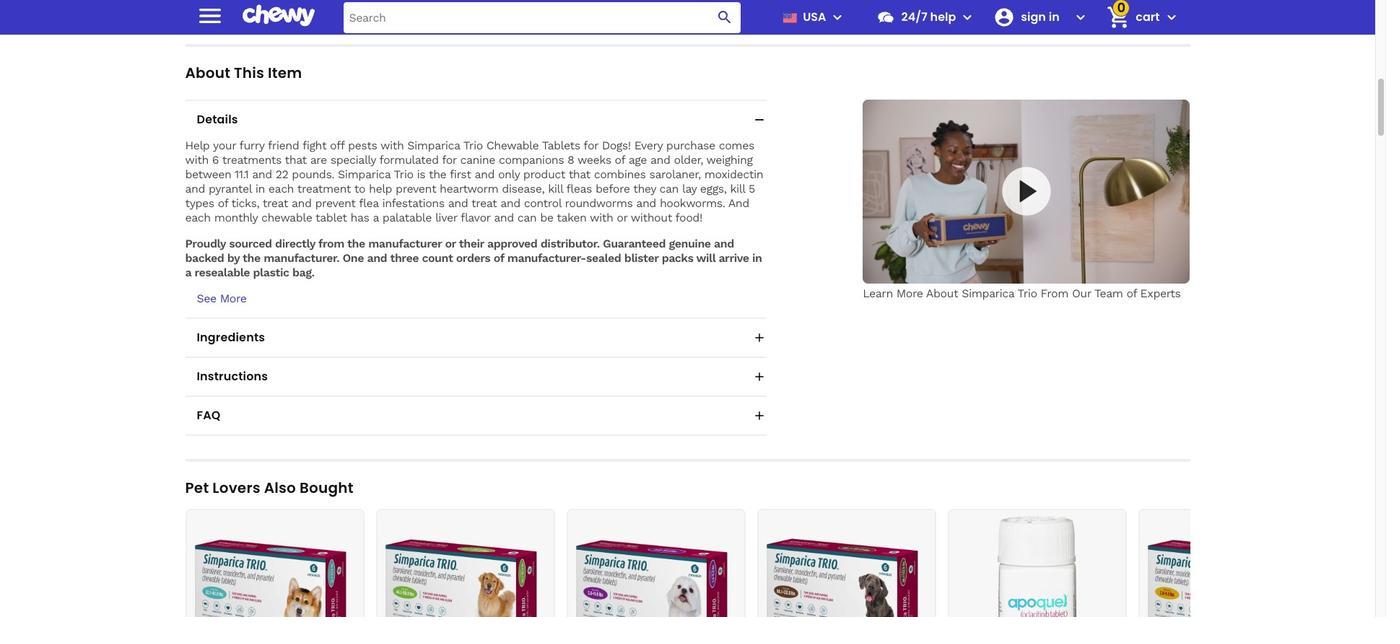 Task type: describe. For each thing, give the bounding box(es) containing it.
1 horizontal spatial can
[[660, 182, 679, 195]]

about this item
[[185, 63, 302, 83]]

2 vertical spatial with
[[590, 211, 614, 224]]

tablet
[[316, 211, 347, 224]]

1 horizontal spatial each
[[269, 182, 294, 195]]

1 horizontal spatial for
[[584, 138, 599, 152]]

pests
[[348, 138, 377, 152]]

0 horizontal spatial simparica
[[338, 167, 391, 181]]

and down canine
[[475, 167, 495, 181]]

treatment
[[297, 182, 351, 195]]

count
[[422, 251, 453, 265]]

food!
[[676, 211, 703, 224]]

in inside the proudly sourced directly from the manufacturer or their approved distributor. guaranteed genuine and backed by the manufacturer. one and three count orders of manufacturer-sealed blister packs will arrive in a resealable plastic bag.
[[753, 251, 762, 265]]

disease,
[[502, 182, 545, 195]]

1 horizontal spatial prevent
[[396, 182, 436, 195]]

usa button
[[777, 0, 847, 35]]

sign
[[1022, 9, 1047, 25]]

plastic
[[253, 265, 289, 279]]

has
[[351, 211, 369, 224]]

0 vertical spatial help
[[931, 9, 957, 25]]

6
[[212, 153, 219, 167]]

between
[[185, 167, 231, 181]]

manufacturer
[[369, 237, 442, 250]]

and up types
[[185, 182, 205, 195]]

lay
[[683, 182, 697, 195]]

simparica trio chewable tablet for dogs, 2.8-5.5 lbs, (gold box), 6 chewable tablets (6-mos. supply) image
[[1146, 516, 1311, 618]]

treatments
[[222, 153, 282, 167]]

before
[[596, 182, 630, 195]]

submit search image
[[717, 9, 734, 26]]

24/7 help link
[[871, 0, 957, 35]]

pounds.
[[292, 167, 335, 181]]

1 horizontal spatial that
[[569, 167, 591, 181]]

and right one at the left of page
[[367, 251, 387, 265]]

pyrantel
[[209, 182, 252, 195]]

roundworms
[[565, 196, 633, 210]]

simparica trio chewable tablet for dogs, 5.6-11.0 lbs, (purple box), 6 chewable tablets (6-mos. supply) image
[[574, 516, 739, 618]]

flea
[[359, 196, 379, 210]]

1 horizontal spatial about
[[927, 286, 959, 300]]

their
[[459, 237, 484, 250]]

palatable
[[383, 211, 432, 224]]

details image
[[752, 112, 767, 127]]

without
[[631, 211, 672, 224]]

Search text field
[[343, 2, 741, 33]]

faq
[[197, 407, 221, 424]]

sealed
[[586, 251, 621, 265]]

by
[[227, 251, 240, 265]]

orders
[[456, 251, 491, 265]]

canine
[[460, 153, 495, 167]]

they
[[634, 182, 656, 195]]

pet lovers also bought
[[185, 478, 354, 498]]

packs
[[662, 251, 694, 265]]

taken
[[557, 211, 587, 224]]

1 vertical spatial can
[[518, 211, 537, 224]]

apoquel (oclacitinib) tablets for dogs, 5.4-mg, 1 tablet image
[[955, 516, 1120, 618]]

learn more about simparica trio from our team of experts
[[863, 286, 1181, 300]]

only
[[498, 167, 520, 181]]

and down heartworm
[[448, 196, 468, 210]]

friend
[[268, 138, 299, 152]]

ticks,
[[232, 196, 259, 210]]

weeks
[[578, 153, 612, 167]]

to
[[354, 182, 365, 195]]

or inside help your furry friend fight off pests with simparica trio chewable tablets for dogs! every purchase comes with 6 treatments that are specially formulated for canine companions 8 weeks of age and older, weighing between 11.1 and 22 pounds. simparica trio is the first and only product that combines sarolaner, moxidectin and pyrantel in each treatment to help prevent heartworm disease, kill fleas before they can lay eggs, kill 5 types of ticks, treat and prevent flea infestations and treat and control roundworms and hookworms. and each monthly chewable tablet has a palatable liver flavor and can be taken with or without food!
[[617, 211, 628, 224]]

ingredients image
[[752, 330, 767, 345]]

simparica trio chewable tablet for dogs, 22.1-44.0 lbs, (teal box), 6 chewable tablets (6-mos. supply) image
[[192, 516, 357, 618]]

0 horizontal spatial prevent
[[315, 196, 356, 210]]

1 vertical spatial the
[[347, 237, 365, 250]]

first
[[450, 167, 471, 181]]

age
[[629, 153, 647, 167]]

from
[[1041, 286, 1069, 300]]

be
[[540, 211, 554, 224]]

2 horizontal spatial trio
[[1018, 286, 1038, 300]]

chewable
[[487, 138, 539, 152]]

0 vertical spatial trio
[[464, 138, 483, 152]]

2 treat from the left
[[472, 196, 497, 210]]

directly
[[275, 237, 315, 250]]

control
[[524, 196, 562, 210]]

see
[[197, 291, 217, 305]]

one
[[343, 251, 364, 265]]

weighing
[[707, 153, 753, 167]]

sourced
[[229, 237, 272, 250]]

chewy support image
[[877, 8, 896, 27]]

sign in link
[[988, 0, 1070, 35]]

instructions image
[[752, 369, 767, 384]]

distributor.
[[541, 237, 600, 250]]

infestations
[[382, 196, 445, 210]]

this
[[234, 63, 264, 83]]

companions
[[499, 153, 564, 167]]

8
[[568, 153, 575, 167]]

0 horizontal spatial each
[[185, 211, 211, 224]]

more for see
[[220, 291, 247, 305]]

5
[[749, 182, 755, 195]]

comes
[[719, 138, 755, 152]]

24/7
[[902, 9, 928, 25]]

0 horizontal spatial trio
[[394, 167, 414, 181]]

proudly
[[185, 237, 226, 250]]

resealable
[[195, 265, 250, 279]]

cart menu image
[[1163, 9, 1181, 26]]

help
[[185, 138, 210, 152]]

0 horizontal spatial that
[[285, 153, 307, 167]]

2 horizontal spatial simparica
[[962, 286, 1015, 300]]

11.1
[[235, 167, 249, 181]]

of right team
[[1127, 286, 1137, 300]]

items image
[[1106, 5, 1132, 30]]

chewy home image
[[242, 0, 315, 32]]

cart link
[[1102, 0, 1160, 35]]

heartworm
[[440, 182, 499, 195]]

monthly
[[214, 211, 258, 224]]

1 vertical spatial for
[[442, 153, 457, 167]]

guaranteed
[[603, 237, 666, 250]]

hookworms.
[[660, 196, 725, 210]]

liver
[[435, 211, 458, 224]]



Task type: locate. For each thing, give the bounding box(es) containing it.
about right learn
[[927, 286, 959, 300]]

types
[[185, 196, 214, 210]]

is
[[417, 167, 426, 181]]

1 vertical spatial help
[[369, 182, 392, 195]]

0 horizontal spatial for
[[442, 153, 457, 167]]

manufacturer-
[[508, 251, 586, 265]]

combines
[[594, 167, 646, 181]]

1 vertical spatial trio
[[394, 167, 414, 181]]

in
[[1049, 9, 1060, 25]]

0 horizontal spatial about
[[185, 63, 230, 83]]

more right learn
[[897, 286, 923, 300]]

0 vertical spatial with
[[381, 138, 404, 152]]

treat up flavor
[[472, 196, 497, 210]]

0 horizontal spatial more
[[220, 291, 247, 305]]

account menu image
[[1073, 9, 1090, 26]]

of down 'pyrantel'
[[218, 196, 228, 210]]

can
[[660, 182, 679, 195], [518, 211, 537, 224]]

sign in
[[1022, 9, 1060, 25]]

furry
[[239, 138, 265, 152]]

sarolaner,
[[650, 167, 701, 181]]

more right see
[[220, 291, 247, 305]]

more for learn
[[897, 286, 923, 300]]

2 horizontal spatial with
[[590, 211, 614, 224]]

trio left from
[[1018, 286, 1038, 300]]

24/7 help
[[902, 9, 957, 25]]

with up formulated
[[381, 138, 404, 152]]

and down every
[[651, 153, 671, 167]]

0 vertical spatial can
[[660, 182, 679, 195]]

the right is
[[429, 167, 447, 181]]

that
[[285, 153, 307, 167], [569, 167, 591, 181]]

our
[[1073, 286, 1092, 300]]

bought
[[300, 478, 354, 498]]

can left be
[[518, 211, 537, 224]]

eggs,
[[701, 182, 727, 195]]

team
[[1095, 286, 1124, 300]]

0 vertical spatial the
[[429, 167, 447, 181]]

lovers
[[213, 478, 261, 498]]

0 vertical spatial each
[[269, 182, 294, 195]]

0 vertical spatial a
[[373, 211, 379, 224]]

and
[[651, 153, 671, 167], [252, 167, 272, 181], [475, 167, 495, 181], [185, 182, 205, 195], [292, 196, 312, 210], [448, 196, 468, 210], [501, 196, 521, 210], [637, 196, 656, 210], [494, 211, 514, 224], [714, 237, 734, 250], [367, 251, 387, 265]]

faq image
[[752, 408, 767, 423]]

1 vertical spatial prevent
[[315, 196, 356, 210]]

product
[[524, 167, 566, 181]]

blister
[[625, 251, 659, 265]]

1 horizontal spatial a
[[373, 211, 379, 224]]

1 vertical spatial with
[[185, 153, 209, 167]]

0 vertical spatial that
[[285, 153, 307, 167]]

1 horizontal spatial simparica
[[408, 138, 460, 152]]

kill
[[548, 182, 563, 195], [730, 182, 745, 195]]

1 treat from the left
[[263, 196, 288, 210]]

0 horizontal spatial help
[[369, 182, 392, 195]]

backed
[[185, 251, 224, 265]]

a down backed at the left top
[[185, 265, 191, 279]]

menu image
[[195, 1, 224, 30]]

2 vertical spatial trio
[[1018, 286, 1038, 300]]

1 vertical spatial or
[[445, 237, 456, 250]]

experts
[[1141, 286, 1181, 300]]

0 vertical spatial in
[[255, 182, 265, 195]]

kill down "product"
[[548, 182, 563, 195]]

item
[[268, 63, 302, 83]]

of up combines
[[615, 153, 625, 167]]

treat up 'chewable'
[[263, 196, 288, 210]]

the up one at the left of page
[[347, 237, 365, 250]]

0 horizontal spatial with
[[185, 153, 209, 167]]

0 vertical spatial about
[[185, 63, 230, 83]]

2 vertical spatial the
[[243, 251, 261, 265]]

and up the approved
[[494, 211, 514, 224]]

in right the arrive
[[753, 251, 762, 265]]

will
[[697, 251, 716, 265]]

prevent up infestations
[[396, 182, 436, 195]]

1 kill from the left
[[548, 182, 563, 195]]

each
[[269, 182, 294, 195], [185, 211, 211, 224]]

1 horizontal spatial more
[[897, 286, 923, 300]]

and down disease,
[[501, 196, 521, 210]]

1 horizontal spatial the
[[347, 237, 365, 250]]

moxidectin
[[705, 167, 764, 181]]

fleas
[[567, 182, 592, 195]]

Product search field
[[343, 2, 741, 33]]

formulated
[[379, 153, 439, 167]]

and up the arrive
[[714, 237, 734, 250]]

every
[[635, 138, 663, 152]]

1 vertical spatial in
[[753, 251, 762, 265]]

a inside the proudly sourced directly from the manufacturer or their approved distributor. guaranteed genuine and backed by the manufacturer. one and three count orders of manufacturer-sealed blister packs will arrive in a resealable plastic bag.
[[185, 265, 191, 279]]

or inside the proudly sourced directly from the manufacturer or their approved distributor. guaranteed genuine and backed by the manufacturer. one and three count orders of manufacturer-sealed blister packs will arrive in a resealable plastic bag.
[[445, 237, 456, 250]]

cart
[[1136, 9, 1160, 25]]

1 horizontal spatial trio
[[464, 138, 483, 152]]

the inside help your furry friend fight off pests with simparica trio chewable tablets for dogs! every purchase comes with 6 treatments that are specially formulated for canine companions 8 weeks of age and older, weighing between 11.1 and 22 pounds. simparica trio is the first and only product that combines sarolaner, moxidectin and pyrantel in each treatment to help prevent heartworm disease, kill fleas before they can lay eggs, kill 5 types of ticks, treat and prevent flea infestations and treat and control roundworms and hookworms. and each monthly chewable tablet has a palatable liver flavor and can be taken with or without food!
[[429, 167, 447, 181]]

trio down formulated
[[394, 167, 414, 181]]

approved
[[487, 237, 538, 250]]

2 horizontal spatial the
[[429, 167, 447, 181]]

pet
[[185, 478, 209, 498]]

1 vertical spatial that
[[569, 167, 591, 181]]

1 vertical spatial each
[[185, 211, 211, 224]]

2 vertical spatial simparica
[[962, 286, 1015, 300]]

and down treatments
[[252, 167, 272, 181]]

0 horizontal spatial treat
[[263, 196, 288, 210]]

a inside help your furry friend fight off pests with simparica trio chewable tablets for dogs! every purchase comes with 6 treatments that are specially formulated for canine companions 8 weeks of age and older, weighing between 11.1 and 22 pounds. simparica trio is the first and only product that combines sarolaner, moxidectin and pyrantel in each treatment to help prevent heartworm disease, kill fleas before they can lay eggs, kill 5 types of ticks, treat and prevent flea infestations and treat and control roundworms and hookworms. and each monthly chewable tablet has a palatable liver flavor and can be taken with or without food!
[[373, 211, 379, 224]]

with down "roundworms"
[[590, 211, 614, 224]]

0 vertical spatial for
[[584, 138, 599, 152]]

simparica trio chewable tablet for dogs, 88.1-132.0 lbs, (brown box), 6 chewable tablets (6-mos. supply) image
[[765, 516, 929, 618]]

specially
[[331, 153, 376, 167]]

bag.
[[292, 265, 315, 279]]

three
[[390, 251, 419, 265]]

0 horizontal spatial or
[[445, 237, 456, 250]]

dogs!
[[602, 138, 631, 152]]

help menu image
[[959, 9, 977, 26]]

a right has
[[373, 211, 379, 224]]

the down sourced
[[243, 251, 261, 265]]

genuine
[[669, 237, 711, 250]]

ingredients
[[197, 329, 265, 346]]

1 horizontal spatial or
[[617, 211, 628, 224]]

in
[[255, 182, 265, 195], [753, 251, 762, 265]]

simparica left from
[[962, 286, 1015, 300]]

trio up canine
[[464, 138, 483, 152]]

are
[[310, 153, 327, 167]]

simparica trio chewable tablet for dogs, 44.1-88 lbs, (green box), 6 chewable tablets (6-mos. supply) image
[[383, 516, 548, 618]]

0 horizontal spatial can
[[518, 211, 537, 224]]

arrive
[[719, 251, 749, 265]]

help up 'flea'
[[369, 182, 392, 195]]

1 vertical spatial simparica
[[338, 167, 391, 181]]

1 horizontal spatial in
[[753, 251, 762, 265]]

1 horizontal spatial kill
[[730, 182, 745, 195]]

treat
[[263, 196, 288, 210], [472, 196, 497, 210]]

trio
[[464, 138, 483, 152], [394, 167, 414, 181], [1018, 286, 1038, 300]]

can down "sarolaner,"
[[660, 182, 679, 195]]

in up ticks,
[[255, 182, 265, 195]]

kill left the 5
[[730, 182, 745, 195]]

each down "22"
[[269, 182, 294, 195]]

for up weeks at top
[[584, 138, 599, 152]]

0 horizontal spatial a
[[185, 265, 191, 279]]

of down the approved
[[494, 251, 504, 265]]

simparica up 'to'
[[338, 167, 391, 181]]

1 vertical spatial about
[[927, 286, 959, 300]]

for up first
[[442, 153, 457, 167]]

or
[[617, 211, 628, 224], [445, 237, 456, 250]]

menu image
[[830, 9, 847, 26]]

1 horizontal spatial treat
[[472, 196, 497, 210]]

22
[[276, 167, 288, 181]]

see more
[[197, 291, 247, 305]]

1 horizontal spatial help
[[931, 9, 957, 25]]

0 horizontal spatial the
[[243, 251, 261, 265]]

0 horizontal spatial in
[[255, 182, 265, 195]]

or up count
[[445, 237, 456, 250]]

help inside help your furry friend fight off pests with simparica trio chewable tablets for dogs! every purchase comes with 6 treatments that are specially formulated for canine companions 8 weeks of age and older, weighing between 11.1 and 22 pounds. simparica trio is the first and only product that combines sarolaner, moxidectin and pyrantel in each treatment to help prevent heartworm disease, kill fleas before they can lay eggs, kill 5 types of ticks, treat and prevent flea infestations and treat and control roundworms and hookworms. and each monthly chewable tablet has a palatable liver flavor and can be taken with or without food!
[[369, 182, 392, 195]]

from
[[318, 237, 344, 250]]

about left "this"
[[185, 63, 230, 83]]

prevent up tablet
[[315, 196, 356, 210]]

proudly sourced directly from the manufacturer or their approved distributor. guaranteed genuine and backed by the manufacturer. one and three count orders of manufacturer-sealed blister packs will arrive in a resealable plastic bag.
[[185, 237, 762, 279]]

manufacturer.
[[264, 251, 340, 265]]

1 vertical spatial a
[[185, 265, 191, 279]]

about
[[185, 63, 230, 83], [927, 286, 959, 300]]

the
[[429, 167, 447, 181], [347, 237, 365, 250], [243, 251, 261, 265]]

or down "roundworms"
[[617, 211, 628, 224]]

and down the they
[[637, 196, 656, 210]]

a
[[373, 211, 379, 224], [185, 265, 191, 279]]

1 horizontal spatial with
[[381, 138, 404, 152]]

chewable
[[261, 211, 312, 224]]

each down types
[[185, 211, 211, 224]]

of
[[615, 153, 625, 167], [218, 196, 228, 210], [494, 251, 504, 265], [1127, 286, 1137, 300]]

prevent
[[396, 182, 436, 195], [315, 196, 356, 210]]

that down friend
[[285, 153, 307, 167]]

list
[[185, 509, 1318, 618]]

also
[[264, 478, 296, 498]]

help left help menu image
[[931, 9, 957, 25]]

0 horizontal spatial kill
[[548, 182, 563, 195]]

learn
[[863, 286, 893, 300]]

that up fleas
[[569, 167, 591, 181]]

help your furry friend fight off pests with simparica trio chewable tablets for dogs! every purchase comes with 6 treatments that are specially formulated for canine companions 8 weeks of age and older, weighing between 11.1 and 22 pounds. simparica trio is the first and only product that combines sarolaner, moxidectin and pyrantel in each treatment to help prevent heartworm disease, kill fleas before they can lay eggs, kill 5 types of ticks, treat and prevent flea infestations and treat and control roundworms and hookworms. and each monthly chewable tablet has a palatable liver flavor and can be taken with or without food!
[[185, 138, 764, 224]]

in inside help your furry friend fight off pests with simparica trio chewable tablets for dogs! every purchase comes with 6 treatments that are specially formulated for canine companions 8 weeks of age and older, weighing between 11.1 and 22 pounds. simparica trio is the first and only product that combines sarolaner, moxidectin and pyrantel in each treatment to help prevent heartworm disease, kill fleas before they can lay eggs, kill 5 types of ticks, treat and prevent flea infestations and treat and control roundworms and hookworms. and each monthly chewable tablet has a palatable liver flavor and can be taken with or without food!
[[255, 182, 265, 195]]

of inside the proudly sourced directly from the manufacturer or their approved distributor. guaranteed genuine and backed by the manufacturer. one and three count orders of manufacturer-sealed blister packs will arrive in a resealable plastic bag.
[[494, 251, 504, 265]]

0 vertical spatial prevent
[[396, 182, 436, 195]]

flavor
[[461, 211, 491, 224]]

0 vertical spatial or
[[617, 211, 628, 224]]

for
[[584, 138, 599, 152], [442, 153, 457, 167]]

and up 'chewable'
[[292, 196, 312, 210]]

2 kill from the left
[[730, 182, 745, 195]]

off
[[330, 138, 345, 152]]

0 vertical spatial simparica
[[408, 138, 460, 152]]

simparica up formulated
[[408, 138, 460, 152]]

with down help
[[185, 153, 209, 167]]



Task type: vqa. For each thing, say whether or not it's contained in the screenshot.
'OR' inside the Help your furry friend fight off pests with Simparica Trio Chewable Tablets for Dogs! Every purchase comes with 6 treatments that are specially formulated for canine companions 8 weeks of age and older, weighing between 11.1 and 22 pounds. Simparica Trio is the first and only product that combines sarolaner, moxidectin and pyrantel in each treatment to help prevent heartworm disease, kill fleas before they can lay eggs, kill 5 types of ticks, treat and prevent flea infestations and treat and control roundworms and hookworms. And each monthly chewable tablet has a palatable liver flavor and can be taken with or without food!
yes



